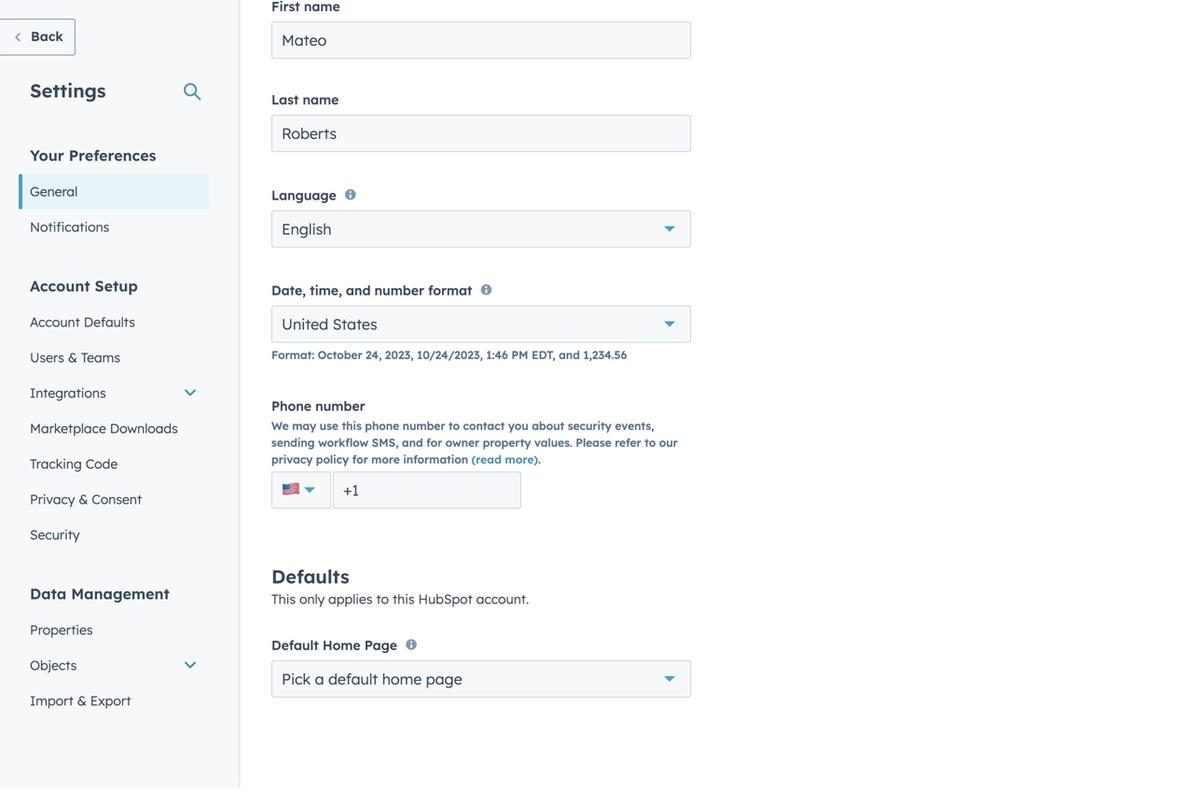 Task type: describe. For each thing, give the bounding box(es) containing it.
more
[[372, 453, 400, 467]]

marketplace downloads
[[30, 420, 178, 437]]

october
[[318, 348, 363, 362]]

data management element
[[19, 584, 209, 754]]

sms,
[[372, 436, 399, 450]]

united states button
[[272, 306, 691, 343]]

last name
[[272, 91, 339, 108]]

english button
[[272, 210, 691, 248]]

applies
[[329, 591, 373, 608]]

account.
[[476, 591, 529, 608]]

time,
[[310, 282, 342, 299]]

account for account setup
[[30, 277, 90, 295]]

tracking
[[30, 456, 82, 472]]

phone
[[365, 419, 399, 433]]

integrations
[[30, 385, 106, 401]]

workflow
[[318, 436, 369, 450]]

marketplace downloads link
[[19, 411, 209, 447]]

account defaults
[[30, 314, 135, 330]]

privacy
[[272, 453, 313, 467]]

privacy
[[30, 491, 75, 508]]

page
[[365, 637, 398, 654]]

notifications
[[30, 219, 110, 235]]

data
[[30, 585, 67, 603]]

default
[[272, 637, 319, 654]]

account setup
[[30, 277, 138, 295]]

(read
[[472, 453, 502, 467]]

consent
[[92, 491, 142, 508]]

1 , from the left
[[411, 348, 414, 362]]

pick a default home page
[[282, 670, 462, 689]]

phone
[[272, 398, 312, 414]]

use
[[320, 419, 339, 433]]

more)
[[505, 453, 538, 467]]

notifications link
[[19, 209, 209, 245]]

owner
[[446, 436, 480, 450]]

sending
[[272, 436, 315, 450]]

home
[[382, 670, 422, 689]]

language
[[272, 187, 337, 203]]

pm
[[512, 348, 529, 362]]

format : october 24, 2023 , 10/24/2023 , 1:46 pm edt , and 1,234.56
[[272, 348, 627, 362]]

Last name text field
[[272, 115, 691, 152]]

account for account defaults
[[30, 314, 80, 330]]

default home page
[[272, 637, 398, 654]]

to inside defaults this only applies to this hubspot account.
[[376, 591, 389, 608]]

24,
[[366, 348, 382, 362]]

pick
[[282, 670, 311, 689]]

format
[[272, 348, 312, 362]]

and inside we may use this phone number to contact you about security events, sending workflow sms, and for owner property values. please refer to our privacy policy for more information
[[402, 436, 423, 450]]

🇺🇸 button
[[272, 472, 331, 509]]

First name text field
[[272, 21, 691, 59]]

properties link
[[19, 613, 209, 648]]

general link
[[19, 174, 209, 209]]

your preferences
[[30, 146, 156, 165]]

(read more) .
[[472, 453, 541, 467]]

1 horizontal spatial for
[[427, 436, 442, 450]]

data management
[[30, 585, 170, 603]]

events,
[[615, 419, 655, 433]]

1,234.56
[[584, 348, 627, 362]]

defaults inside defaults this only applies to this hubspot account.
[[272, 565, 350, 589]]

this inside defaults this only applies to this hubspot account.
[[393, 591, 415, 608]]

export
[[90, 693, 131, 709]]

format
[[428, 282, 473, 299]]

properties
[[30, 622, 93, 638]]

our
[[659, 436, 678, 450]]

2 , from the left
[[480, 348, 483, 362]]

preferences
[[69, 146, 156, 165]]

states
[[333, 315, 378, 334]]

please
[[576, 436, 612, 450]]

policy
[[316, 453, 349, 467]]

this inside we may use this phone number to contact you about security events, sending workflow sms, and for owner property values. please refer to our privacy policy for more information
[[342, 419, 362, 433]]

this
[[272, 591, 296, 608]]

0 vertical spatial number
[[375, 282, 424, 299]]

management
[[71, 585, 170, 603]]

0 vertical spatial to
[[449, 419, 460, 433]]

pick a default home page button
[[272, 661, 691, 698]]

back link
[[0, 19, 75, 56]]



Task type: locate. For each thing, give the bounding box(es) containing it.
1 vertical spatial this
[[393, 591, 415, 608]]

defaults up users & teams link on the top left of the page
[[84, 314, 135, 330]]

contact
[[463, 419, 505, 433]]

& inside privacy & consent link
[[79, 491, 88, 508]]

back
[[31, 28, 63, 44]]

0 horizontal spatial to
[[376, 591, 389, 608]]

1 horizontal spatial to
[[449, 419, 460, 433]]

account up users at the left top
[[30, 314, 80, 330]]

0 horizontal spatial defaults
[[84, 314, 135, 330]]

&
[[68, 349, 77, 366], [79, 491, 88, 508], [77, 693, 87, 709]]

default
[[328, 670, 378, 689]]

, left 10/24/2023
[[411, 348, 414, 362]]

for up information
[[427, 436, 442, 450]]

🇺🇸
[[282, 477, 300, 501]]

2 horizontal spatial to
[[645, 436, 656, 450]]

tracking code link
[[19, 447, 209, 482]]

2 vertical spatial and
[[402, 436, 423, 450]]

& inside import & export link
[[77, 693, 87, 709]]

and right the time,
[[346, 282, 371, 299]]

& left export
[[77, 693, 87, 709]]

this up the workflow
[[342, 419, 362, 433]]

2 vertical spatial &
[[77, 693, 87, 709]]

defaults this only applies to this hubspot account.
[[272, 565, 529, 608]]

3 , from the left
[[553, 348, 556, 362]]

2 vertical spatial number
[[403, 419, 445, 433]]

1 vertical spatial number
[[316, 398, 365, 414]]

0 horizontal spatial ,
[[411, 348, 414, 362]]

2 vertical spatial to
[[376, 591, 389, 608]]

2 account from the top
[[30, 314, 80, 330]]

your preferences element
[[19, 145, 209, 245]]

teams
[[81, 349, 120, 366]]

2 horizontal spatial and
[[559, 348, 580, 362]]

& for consent
[[79, 491, 88, 508]]

privacy & consent link
[[19, 482, 209, 517]]

and right sms,
[[402, 436, 423, 450]]

to up owner
[[449, 419, 460, 433]]

downloads
[[110, 420, 178, 437]]

.
[[538, 453, 541, 467]]

1:46
[[486, 348, 508, 362]]

property
[[483, 436, 531, 450]]

users & teams link
[[19, 340, 209, 376]]

import & export link
[[19, 684, 209, 719]]

you
[[508, 419, 529, 433]]

security
[[568, 419, 612, 433]]

1 vertical spatial defaults
[[272, 565, 350, 589]]

this left "hubspot"
[[393, 591, 415, 608]]

,
[[411, 348, 414, 362], [480, 348, 483, 362], [553, 348, 556, 362]]

number inside we may use this phone number to contact you about security events, sending workflow sms, and for owner property values. please refer to our privacy policy for more information
[[403, 419, 445, 433]]

number
[[375, 282, 424, 299], [316, 398, 365, 414], [403, 419, 445, 433]]

& right the privacy
[[79, 491, 88, 508]]

to right applies
[[376, 591, 389, 608]]

and
[[346, 282, 371, 299], [559, 348, 580, 362], [402, 436, 423, 450]]

2 horizontal spatial ,
[[553, 348, 556, 362]]

marketplace
[[30, 420, 106, 437]]

users & teams
[[30, 349, 120, 366]]

home
[[323, 637, 361, 654]]

defaults inside account setup element
[[84, 314, 135, 330]]

& inside users & teams link
[[68, 349, 77, 366]]

0 vertical spatial &
[[68, 349, 77, 366]]

security
[[30, 527, 80, 543]]

1 account from the top
[[30, 277, 90, 295]]

1 horizontal spatial and
[[402, 436, 423, 450]]

1 horizontal spatial this
[[393, 591, 415, 608]]

edt
[[532, 348, 553, 362]]

page
[[426, 670, 462, 689]]

integrations button
[[19, 376, 209, 411]]

0 horizontal spatial this
[[342, 419, 362, 433]]

10/24/2023
[[417, 348, 480, 362]]

1 horizontal spatial ,
[[480, 348, 483, 362]]

0 vertical spatial for
[[427, 436, 442, 450]]

values.
[[535, 436, 573, 450]]

& for export
[[77, 693, 87, 709]]

defaults
[[84, 314, 135, 330], [272, 565, 350, 589]]

privacy & consent
[[30, 491, 142, 508]]

phone number element
[[272, 472, 691, 509]]

english
[[282, 220, 332, 238]]

refer
[[615, 436, 642, 450]]

account setup element
[[19, 276, 209, 553]]

security link
[[19, 517, 209, 553]]

settings
[[30, 79, 106, 102]]

, left 1:46
[[480, 348, 483, 362]]

, right pm
[[553, 348, 556, 362]]

to left our
[[645, 436, 656, 450]]

may
[[292, 419, 316, 433]]

name
[[303, 91, 339, 108]]

only
[[299, 591, 325, 608]]

:
[[312, 348, 315, 362]]

information
[[403, 453, 468, 467]]

united
[[282, 315, 329, 334]]

(read more) link
[[472, 453, 538, 467]]

for down the workflow
[[352, 453, 368, 467]]

2023
[[385, 348, 411, 362]]

code
[[86, 456, 118, 472]]

to
[[449, 419, 460, 433], [645, 436, 656, 450], [376, 591, 389, 608]]

account
[[30, 277, 90, 295], [30, 314, 80, 330]]

0 vertical spatial and
[[346, 282, 371, 299]]

tracking code
[[30, 456, 118, 472]]

setup
[[95, 277, 138, 295]]

united states
[[282, 315, 378, 334]]

1 horizontal spatial defaults
[[272, 565, 350, 589]]

we
[[272, 419, 289, 433]]

1 vertical spatial account
[[30, 314, 80, 330]]

None telephone field
[[333, 472, 522, 509]]

& for teams
[[68, 349, 77, 366]]

a
[[315, 670, 324, 689]]

number up use
[[316, 398, 365, 414]]

about
[[532, 419, 565, 433]]

account up account defaults
[[30, 277, 90, 295]]

0 vertical spatial account
[[30, 277, 90, 295]]

users
[[30, 349, 64, 366]]

and right edt
[[559, 348, 580, 362]]

0 vertical spatial this
[[342, 419, 362, 433]]

phone number
[[272, 398, 365, 414]]

number left format
[[375, 282, 424, 299]]

0 horizontal spatial for
[[352, 453, 368, 467]]

import & export
[[30, 693, 131, 709]]

hubspot
[[418, 591, 473, 608]]

1 vertical spatial &
[[79, 491, 88, 508]]

1 vertical spatial for
[[352, 453, 368, 467]]

0 horizontal spatial and
[[346, 282, 371, 299]]

& right users at the left top
[[68, 349, 77, 366]]

we may use this phone number to contact you about security events, sending workflow sms, and for owner property values. please refer to our privacy policy for more information
[[272, 419, 678, 467]]

account defaults link
[[19, 305, 209, 340]]

1 vertical spatial to
[[645, 436, 656, 450]]

number up information
[[403, 419, 445, 433]]

date,
[[272, 282, 306, 299]]

0 vertical spatial defaults
[[84, 314, 135, 330]]

general
[[30, 183, 78, 200]]

import
[[30, 693, 74, 709]]

1 vertical spatial and
[[559, 348, 580, 362]]

this
[[342, 419, 362, 433], [393, 591, 415, 608]]

date, time, and number format
[[272, 282, 473, 299]]

defaults up 'only'
[[272, 565, 350, 589]]



Task type: vqa. For each thing, say whether or not it's contained in the screenshot.
rightmost DEFAULTS
yes



